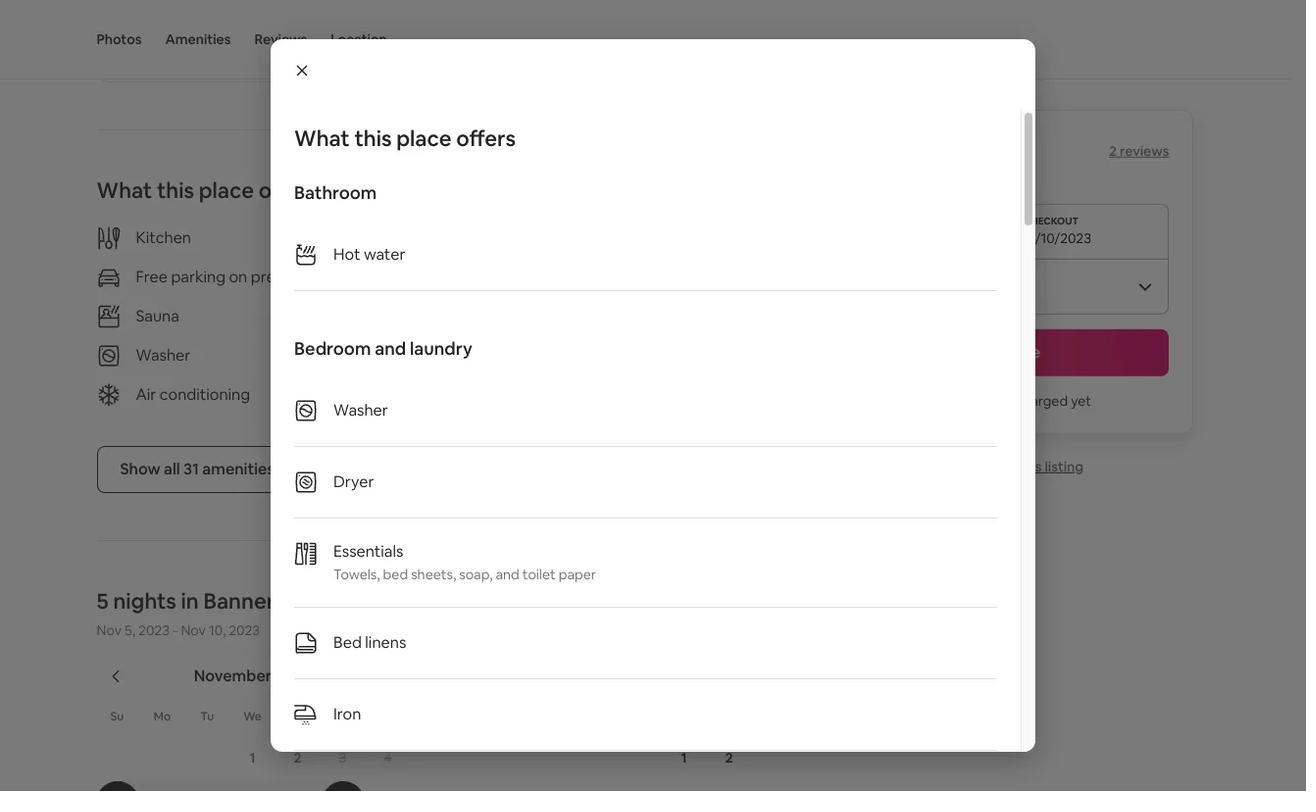 Task type: locate. For each thing, give the bounding box(es) containing it.
what inside dialog
[[294, 125, 350, 152]]

offers
[[456, 125, 516, 152], [259, 177, 319, 204]]

1 horizontal spatial place
[[397, 125, 452, 152]]

1 horizontal spatial nov
[[181, 622, 206, 640]]

toilet
[[523, 566, 556, 584]]

what up kitchen
[[97, 177, 152, 204]]

bed
[[159, 39, 185, 57], [383, 566, 408, 584]]

reviews
[[1120, 142, 1170, 160]]

1 vertical spatial what this place offers
[[97, 177, 319, 204]]

0 vertical spatial place
[[397, 125, 452, 152]]

0 vertical spatial what
[[294, 125, 350, 152]]

11/10/2023 button
[[854, 204, 1170, 259]]

iron
[[334, 704, 361, 725]]

amenities
[[202, 459, 275, 480]]

0 vertical spatial offers
[[456, 125, 516, 152]]

nov left the 5,
[[97, 622, 122, 640]]

sheets,
[[411, 566, 456, 584]]

nov right -
[[181, 622, 206, 640]]

december
[[535, 666, 614, 687]]

3
[[412, 10, 421, 31], [339, 750, 347, 767]]

2 1 button from the left
[[662, 737, 707, 780]]

and left toilet
[[496, 566, 520, 584]]

1 horizontal spatial dryer
[[464, 346, 505, 366]]

place
[[397, 125, 452, 152], [199, 177, 254, 204]]

1 vertical spatial washer
[[334, 400, 388, 421]]

2 2 button from the left
[[707, 737, 752, 780]]

yet
[[1072, 392, 1092, 410]]

0 horizontal spatial 1 button
[[230, 737, 275, 780]]

air
[[136, 385, 156, 405]]

0 vertical spatial dryer
[[464, 346, 505, 366]]

this inside what this place offers dialog
[[355, 125, 392, 152]]

what this place offers
[[294, 125, 516, 152], [97, 177, 319, 204]]

offers for bathroom
[[456, 125, 516, 152]]

bedroom for bedroom 2 1 king bed
[[121, 10, 190, 31]]

washer down the sauna
[[136, 346, 191, 366]]

0 horizontal spatial place
[[199, 177, 254, 204]]

1 vertical spatial 4
[[384, 750, 392, 767]]

bed inside essentials towels, bed sheets, soap, and toilet paper
[[383, 566, 408, 584]]

1 vertical spatial dryer
[[334, 472, 374, 493]]

2023 up "th"
[[275, 666, 311, 687]]

0 horizontal spatial nov
[[97, 622, 122, 640]]

1 vertical spatial bed
[[383, 566, 408, 584]]

3 down fr
[[339, 750, 347, 767]]

0 horizontal spatial this
[[157, 177, 194, 204]]

and left the laundry
[[375, 338, 406, 360]]

bedroom inside bedroom 2 1 king bed
[[121, 10, 190, 31]]

soap,
[[459, 566, 493, 584]]

1 vertical spatial this
[[157, 177, 194, 204]]

2023 left -
[[138, 622, 170, 640]]

0 horizontal spatial dryer
[[334, 472, 374, 493]]

charged
[[1016, 392, 1069, 410]]

what up bathroom in the top left of the page
[[294, 125, 350, 152]]

reviews
[[255, 30, 307, 48]]

0 horizontal spatial 3
[[339, 750, 347, 767]]

31
[[183, 459, 199, 480]]

washer
[[136, 346, 191, 366], [334, 400, 388, 421]]

washer down bedroom and laundry
[[334, 400, 388, 421]]

3 inside button
[[339, 750, 347, 767]]

nov
[[97, 622, 122, 640], [181, 622, 206, 640]]

th
[[291, 710, 305, 725]]

essentials
[[334, 542, 404, 562]]

3 right location on the top left
[[412, 10, 421, 31]]

0 horizontal spatial bed
[[159, 39, 185, 57]]

what this place offers up kitchen
[[97, 177, 319, 204]]

hot
[[334, 244, 360, 265]]

2
[[193, 10, 202, 31], [1110, 142, 1118, 160], [294, 750, 302, 767], [726, 750, 733, 767]]

4 button
[[365, 737, 411, 780]]

1 vertical spatial place
[[199, 177, 254, 204]]

2 horizontal spatial this
[[1019, 458, 1042, 476]]

0 vertical spatial 3
[[412, 10, 421, 31]]

bed linens
[[334, 633, 406, 653]]

bedroom
[[121, 10, 190, 31], [340, 10, 408, 31], [559, 10, 627, 31], [294, 338, 371, 360]]

reserve button
[[854, 330, 1170, 377]]

banner
[[204, 588, 275, 615]]

0 vertical spatial 4
[[631, 10, 640, 31]]

5
[[97, 588, 109, 615]]

0 vertical spatial washer
[[136, 346, 191, 366]]

report
[[971, 458, 1016, 476]]

1 vertical spatial what
[[97, 177, 152, 204]]

bedroom and laundry
[[294, 338, 473, 360]]

1 vertical spatial and
[[496, 566, 520, 584]]

0 horizontal spatial offers
[[259, 177, 319, 204]]

1 button
[[230, 737, 275, 780], [662, 737, 707, 780]]

show
[[120, 459, 161, 480]]

0 vertical spatial bed
[[159, 39, 185, 57]]

linens
[[365, 633, 406, 653]]

2023
[[138, 622, 170, 640], [229, 622, 260, 640], [275, 666, 311, 687], [617, 666, 653, 687]]

1 horizontal spatial 1 button
[[662, 737, 707, 780]]

offers inside dialog
[[456, 125, 516, 152]]

listing
[[1045, 458, 1084, 476]]

what
[[294, 125, 350, 152], [97, 177, 152, 204]]

3 button
[[320, 737, 365, 780]]

2 horizontal spatial 1
[[681, 750, 687, 767]]

bedroom 4
[[559, 10, 640, 31]]

mo
[[154, 710, 171, 725]]

2023 right 10,
[[229, 622, 260, 640]]

photos button
[[97, 0, 142, 78]]

show all 31 amenities
[[120, 459, 275, 480]]

this up bathroom in the top left of the page
[[355, 125, 392, 152]]

1 horizontal spatial washer
[[334, 400, 388, 421]]

place inside dialog
[[397, 125, 452, 152]]

0 vertical spatial this
[[355, 125, 392, 152]]

this left listing
[[1019, 458, 1042, 476]]

dryer
[[464, 346, 505, 366], [334, 472, 374, 493]]

bed down essentials
[[383, 566, 408, 584]]

what for bathroom
[[294, 125, 350, 152]]

this up kitchen
[[157, 177, 194, 204]]

free
[[136, 267, 168, 288]]

0 horizontal spatial what
[[97, 177, 152, 204]]

0 horizontal spatial 2 button
[[275, 737, 320, 780]]

1 vertical spatial 3
[[339, 750, 347, 767]]

what this place offers inside dialog
[[294, 125, 516, 152]]

location
[[331, 30, 387, 48]]

and
[[375, 338, 406, 360], [496, 566, 520, 584]]

1 vertical spatial offers
[[259, 177, 319, 204]]

4
[[631, 10, 640, 31], [384, 750, 392, 767]]

in
[[181, 588, 199, 615]]

1 horizontal spatial this
[[355, 125, 392, 152]]

tu
[[201, 710, 214, 725]]

-
[[173, 622, 178, 640]]

this for kitchen
[[157, 177, 194, 204]]

0 vertical spatial what this place offers
[[294, 125, 516, 152]]

sauna
[[136, 306, 179, 327]]

1 horizontal spatial 4
[[631, 10, 640, 31]]

0 horizontal spatial and
[[375, 338, 406, 360]]

1 horizontal spatial 1
[[250, 750, 256, 767]]

all
[[164, 459, 180, 480]]

2 nov from the left
[[181, 622, 206, 640]]

1
[[121, 39, 127, 57], [250, 750, 256, 767], [681, 750, 687, 767]]

show all 31 amenities button
[[97, 447, 298, 494]]

what this place offers up bathroom in the top left of the page
[[294, 125, 516, 152]]

you won't be charged yet
[[932, 392, 1092, 410]]

bed right king
[[159, 39, 185, 57]]

be
[[996, 392, 1013, 410]]

2 vertical spatial this
[[1019, 458, 1042, 476]]

bedroom for bedroom 4
[[559, 10, 627, 31]]

bedroom inside what this place offers dialog
[[294, 338, 371, 360]]

hot water
[[334, 244, 406, 265]]

11/10/2023
[[1024, 230, 1092, 247]]

0 horizontal spatial 1
[[121, 39, 127, 57]]

bedroom 3
[[340, 10, 421, 31]]

you
[[932, 392, 955, 410]]

4 inside button
[[384, 750, 392, 767]]

2 button
[[275, 737, 320, 780], [707, 737, 752, 780]]

this
[[355, 125, 392, 152], [157, 177, 194, 204], [1019, 458, 1042, 476]]

report this listing button
[[939, 458, 1084, 476]]

1 horizontal spatial offers
[[456, 125, 516, 152]]

1 horizontal spatial bed
[[383, 566, 408, 584]]

1 horizontal spatial 2 button
[[707, 737, 752, 780]]

0 horizontal spatial 4
[[384, 750, 392, 767]]

won't
[[958, 392, 993, 410]]

1 horizontal spatial what
[[294, 125, 350, 152]]

1 horizontal spatial and
[[496, 566, 520, 584]]

1 nov from the left
[[97, 622, 122, 640]]



Task type: describe. For each thing, give the bounding box(es) containing it.
place for kitchen
[[199, 177, 254, 204]]

kitchen
[[136, 228, 191, 248]]

amenities button
[[165, 0, 231, 78]]

this for bathroom
[[355, 125, 392, 152]]

essentials towels, bed sheets, soap, and toilet paper
[[334, 542, 597, 584]]

0 vertical spatial and
[[375, 338, 406, 360]]

what this place offers for kitchen
[[97, 177, 319, 204]]

elk
[[280, 588, 309, 615]]

2023 right december
[[617, 666, 653, 687]]

2 reviews button
[[1110, 142, 1170, 160]]

5,
[[125, 622, 135, 640]]

10,
[[209, 622, 226, 640]]

parking
[[171, 267, 226, 288]]

1 horizontal spatial 3
[[412, 10, 421, 31]]

free parking on premises
[[136, 267, 316, 288]]

1 inside bedroom 2 1 king bed
[[121, 39, 127, 57]]

fr
[[338, 710, 348, 725]]

december 2023
[[535, 666, 653, 687]]

washer inside what this place offers dialog
[[334, 400, 388, 421]]

on
[[229, 267, 248, 288]]

bedroom for bedroom 3
[[340, 10, 408, 31]]

2 inside bedroom 2 1 king bed
[[193, 10, 202, 31]]

reviews button
[[255, 0, 307, 78]]

0 horizontal spatial washer
[[136, 346, 191, 366]]

1 for 2nd 1 button
[[681, 750, 687, 767]]

premises
[[251, 267, 316, 288]]

towels,
[[334, 566, 380, 584]]

bedroom 2 1 king bed
[[121, 10, 202, 57]]

what this place offers for bathroom
[[294, 125, 516, 152]]

and inside essentials towels, bed sheets, soap, and toilet paper
[[496, 566, 520, 584]]

conditioning
[[160, 385, 250, 405]]

paper
[[559, 566, 597, 584]]

report this listing
[[971, 458, 1084, 476]]

water
[[364, 244, 406, 265]]

bedroom for bedroom and laundry
[[294, 338, 371, 360]]

what this place offers dialog
[[271, 39, 1036, 792]]

bathroom
[[294, 182, 377, 204]]

1 for 1st 1 button from left
[[250, 750, 256, 767]]

2 reviews
[[1110, 142, 1170, 160]]

place for bathroom
[[397, 125, 452, 152]]

reserve
[[982, 342, 1041, 363]]

king
[[130, 39, 157, 57]]

laundry
[[410, 338, 473, 360]]

amenities
[[165, 30, 231, 48]]

bed inside bedroom 2 1 king bed
[[159, 39, 185, 57]]

su
[[110, 710, 124, 725]]

photos
[[97, 30, 142, 48]]

1 1 button from the left
[[230, 737, 275, 780]]

november 2023
[[194, 666, 311, 687]]

offers for kitchen
[[259, 177, 319, 204]]

we
[[244, 710, 262, 725]]

november
[[194, 666, 272, 687]]

calendar application
[[73, 646, 1307, 792]]

5 nights in banner elk nov 5, 2023 - nov 10, 2023
[[97, 588, 309, 640]]

dryer inside what this place offers dialog
[[334, 472, 374, 493]]

bed
[[334, 633, 362, 653]]

1 2 button from the left
[[275, 737, 320, 780]]

what for kitchen
[[97, 177, 152, 204]]

location button
[[331, 0, 387, 78]]

nights
[[113, 588, 176, 615]]

air conditioning
[[136, 385, 250, 405]]



Task type: vqa. For each thing, say whether or not it's contained in the screenshot.
taxes inside "Pantelleria, Italy 4,665 miles away 5 nights · May 6 – 11 $1,032 total before taxes"
no



